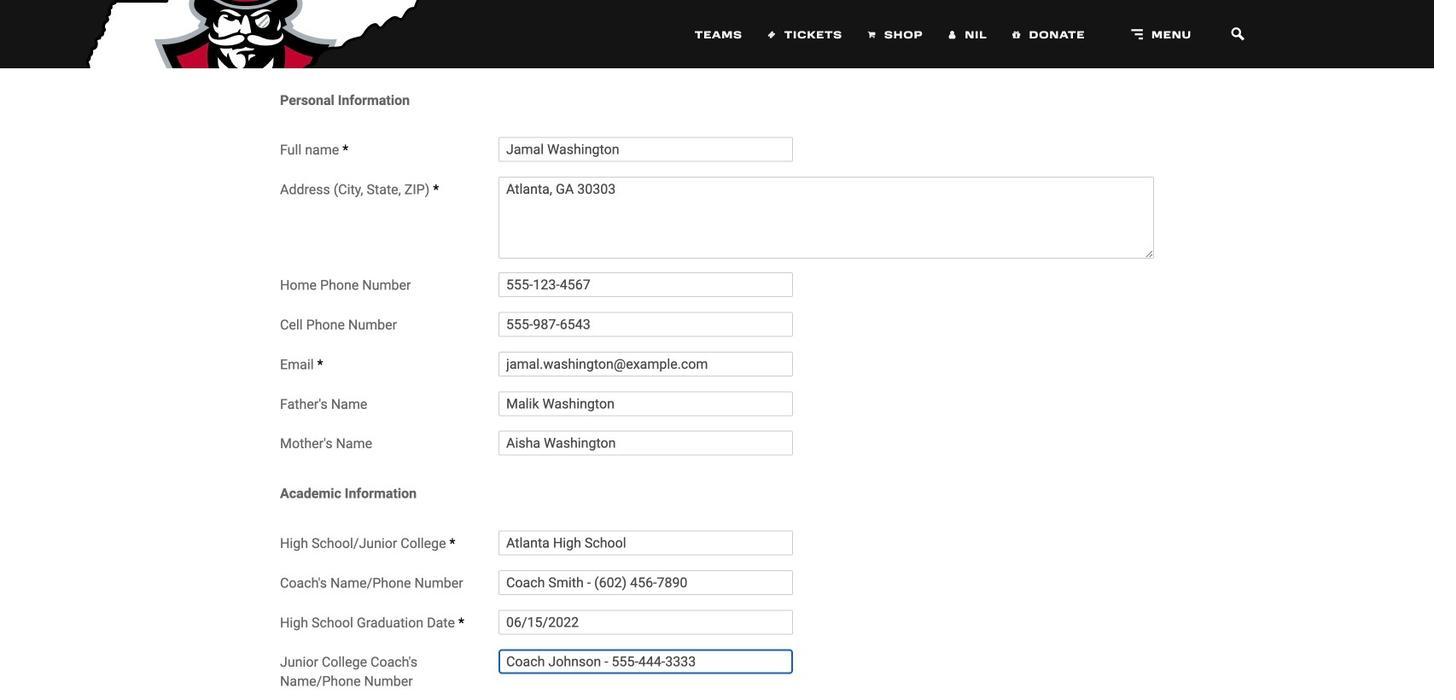 Task type: describe. For each thing, give the bounding box(es) containing it.
toggle search form image
[[1225, 24, 1253, 45]]



Task type: locate. For each thing, give the bounding box(es) containing it.
None text field
[[499, 177, 1155, 259], [499, 273, 794, 297], [499, 352, 794, 377], [499, 431, 794, 456], [499, 531, 794, 556], [499, 177, 1155, 259], [499, 273, 794, 297], [499, 352, 794, 377], [499, 431, 794, 456], [499, 531, 794, 556]]

None text field
[[499, 137, 794, 162], [499, 312, 794, 337], [499, 391, 794, 416], [499, 571, 794, 595], [499, 610, 794, 635], [499, 650, 794, 675], [499, 137, 794, 162], [499, 312, 794, 337], [499, 391, 794, 416], [499, 571, 794, 595], [499, 610, 794, 635], [499, 650, 794, 675]]

None search field
[[1213, 0, 1265, 68]]

austin peay image
[[76, 0, 428, 77]]



